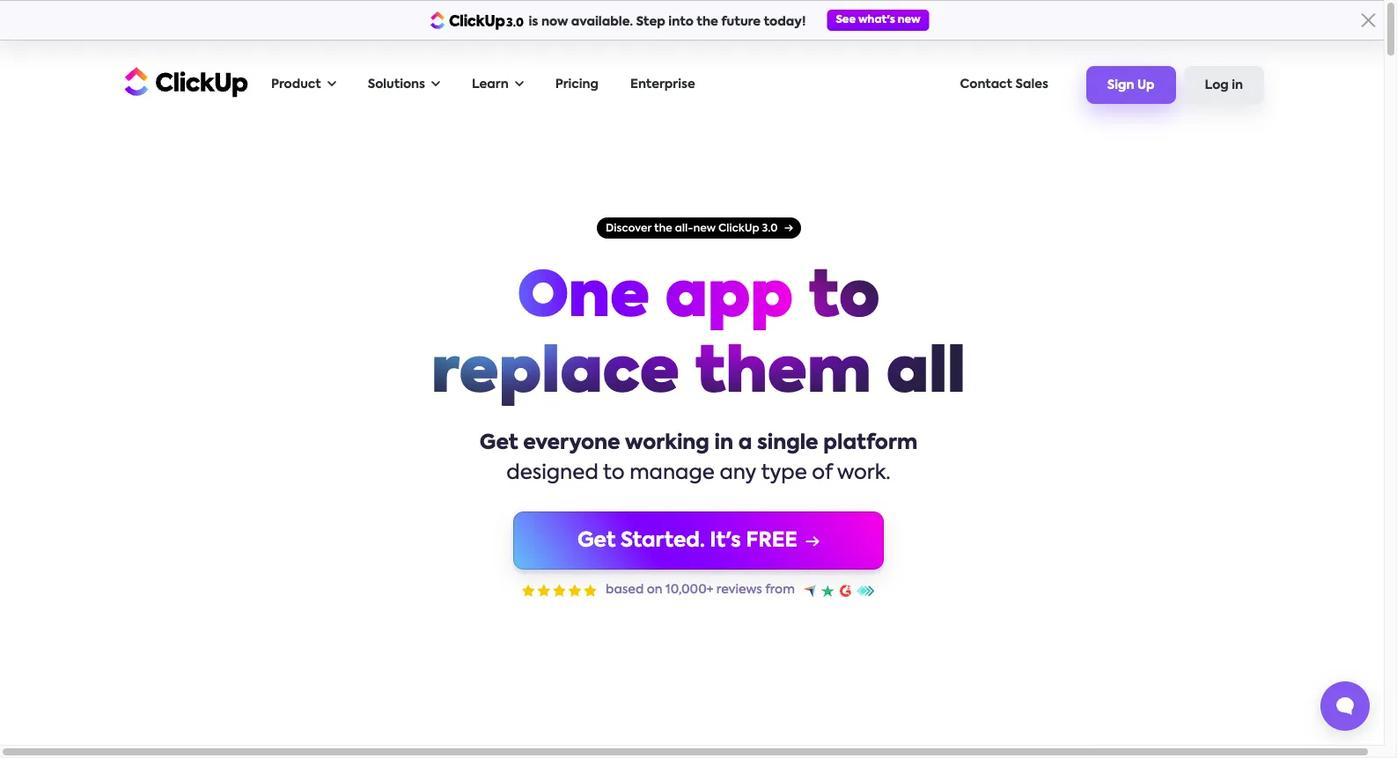 Task type: describe. For each thing, give the bounding box(es) containing it.
based on 10,000+ reviews from
[[606, 584, 795, 596]]

solutions button
[[359, 67, 449, 103]]

close button image
[[1362, 13, 1376, 27]]

sign
[[1108, 79, 1135, 92]]

work.
[[837, 463, 891, 483]]

what's
[[858, 15, 895, 26]]

five stars image
[[522, 584, 597, 597]]

learn button
[[463, 67, 533, 103]]

one
[[517, 269, 650, 330]]

on
[[647, 584, 663, 596]]

get for get everyone working in a single platform
[[480, 433, 518, 454]]

into
[[669, 16, 694, 28]]

log in
[[1205, 79, 1243, 92]]

is
[[529, 16, 538, 28]]

them
[[695, 344, 871, 406]]

sign up button
[[1087, 66, 1176, 104]]

contact
[[960, 78, 1013, 91]]

store reviews image
[[804, 584, 875, 597]]

now
[[541, 16, 568, 28]]

one app to replace them all
[[432, 269, 966, 406]]

0 horizontal spatial in
[[715, 433, 734, 454]]

started.
[[621, 531, 705, 551]]

new
[[898, 15, 921, 26]]

see
[[836, 15, 856, 26]]

get started. it's free button
[[513, 512, 884, 570]]

clickup 3.0 image
[[430, 11, 524, 29]]

get started. it's free
[[578, 531, 798, 551]]

is now available. step into the future today!
[[529, 16, 806, 28]]

sign up
[[1108, 79, 1155, 92]]

everyone
[[523, 433, 621, 454]]

contact sales
[[960, 78, 1049, 91]]

platform
[[824, 433, 918, 454]]

solutions
[[368, 78, 425, 91]]

pricing
[[555, 78, 599, 91]]

it's
[[710, 531, 741, 551]]

from
[[765, 584, 795, 596]]

enterprise link
[[622, 67, 704, 103]]

see what's new
[[836, 15, 921, 26]]

log
[[1205, 79, 1229, 92]]

discover the all-new clickup 3.0 image
[[597, 218, 801, 239]]

contact sales button
[[952, 67, 1057, 103]]

all
[[887, 344, 966, 406]]

single
[[757, 433, 819, 454]]

future
[[721, 16, 761, 28]]



Task type: vqa. For each thing, say whether or not it's contained in the screenshot.
GET to the top
yes



Task type: locate. For each thing, give the bounding box(es) containing it.
step
[[636, 16, 666, 28]]

in left a
[[715, 433, 734, 454]]

enterprise
[[631, 78, 695, 91]]

free
[[746, 531, 798, 551]]

in
[[1232, 79, 1243, 92], [715, 433, 734, 454]]

to inside one app to replace them all
[[809, 269, 880, 330]]

learn
[[472, 78, 509, 91]]

1 horizontal spatial get
[[578, 531, 616, 551]]

replace
[[432, 344, 680, 406]]

1 horizontal spatial in
[[1232, 79, 1243, 92]]

working
[[625, 433, 710, 454]]

10,000+
[[666, 584, 714, 596]]

today!
[[764, 16, 806, 28]]

available.
[[571, 16, 633, 28]]

any
[[720, 463, 757, 483]]

get for get started. it's free
[[578, 531, 616, 551]]

1 vertical spatial to
[[603, 463, 625, 483]]

get up based
[[578, 531, 616, 551]]

up
[[1138, 79, 1155, 92]]

see what's new link
[[827, 10, 930, 31]]

a
[[739, 433, 752, 454]]

get everyone working in a single platform
[[480, 433, 918, 454]]

based
[[606, 584, 644, 596]]

0 vertical spatial get
[[480, 433, 518, 454]]

1 vertical spatial get
[[578, 531, 616, 551]]

1 vertical spatial in
[[715, 433, 734, 454]]

in right log
[[1232, 79, 1243, 92]]

designed to manage any type of work.
[[507, 463, 891, 483]]

clickup image
[[120, 65, 248, 98]]

type
[[761, 463, 807, 483]]

get inside button
[[578, 531, 616, 551]]

get up designed
[[480, 433, 518, 454]]

designed
[[507, 463, 599, 483]]

0 vertical spatial to
[[809, 269, 880, 330]]

reviews
[[717, 584, 762, 596]]

the
[[697, 16, 718, 28]]

app
[[665, 269, 793, 330]]

1 horizontal spatial to
[[809, 269, 880, 330]]

pricing link
[[547, 67, 608, 103]]

get
[[480, 433, 518, 454], [578, 531, 616, 551]]

0 horizontal spatial to
[[603, 463, 625, 483]]

to
[[809, 269, 880, 330], [603, 463, 625, 483]]

log in link
[[1184, 66, 1265, 104]]

0 horizontal spatial get
[[480, 433, 518, 454]]

sales
[[1016, 78, 1049, 91]]

product
[[271, 78, 321, 91]]

product button
[[262, 67, 345, 103]]

of
[[812, 463, 832, 483]]

0 vertical spatial in
[[1232, 79, 1243, 92]]

manage
[[630, 463, 715, 483]]



